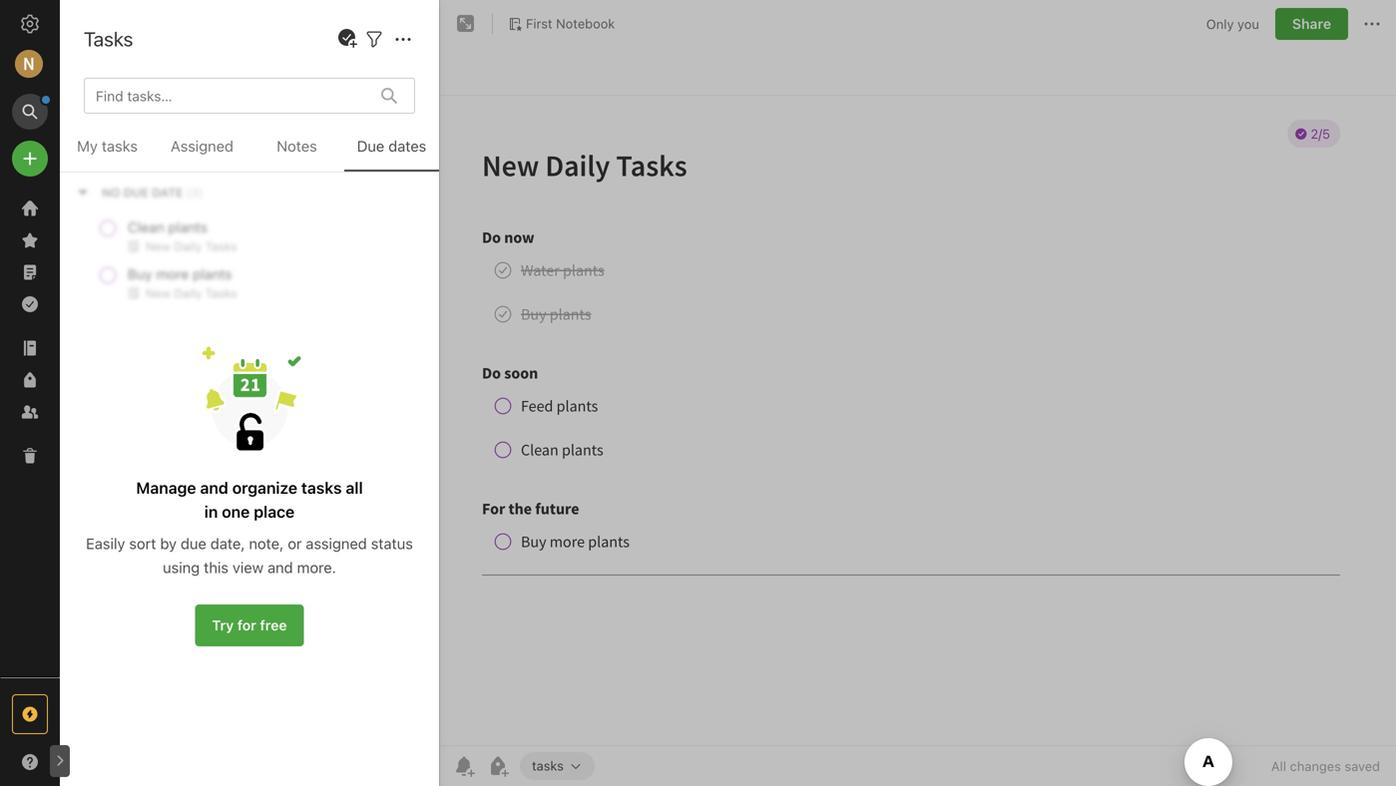 Task type: describe. For each thing, give the bounding box(es) containing it.
filter tasks image
[[362, 27, 386, 51]]

tasks inside note list element
[[203, 161, 233, 175]]

due
[[357, 137, 385, 155]]

and inside manage and organize tasks all in one place
[[200, 479, 228, 498]]

tasks inside note window element
[[532, 759, 564, 774]]

place
[[254, 503, 295, 522]]

home image
[[18, 197, 42, 221]]

ago
[[167, 161, 188, 175]]

my tasks button
[[60, 134, 155, 172]]

share
[[1293, 15, 1332, 32]]

using
[[163, 559, 200, 576]]

saved
[[1345, 759, 1380, 774]]

first notebook button
[[501, 10, 622, 38]]

add a reminder image
[[452, 755, 476, 779]]

the
[[220, 135, 241, 152]]

by
[[160, 535, 177, 552]]

WHAT'S NEW field
[[0, 747, 60, 779]]

0 vertical spatial tasks
[[84, 27, 133, 50]]

2/5
[[108, 183, 126, 197]]

first notebook
[[526, 16, 615, 31]]

only
[[1207, 16, 1234, 31]]

all
[[346, 479, 363, 498]]

first
[[526, 16, 553, 31]]

more.
[[297, 559, 336, 576]]

new daily tasks do now do soon for the future
[[86, 114, 283, 152]]

try for free button
[[195, 605, 304, 647]]

this
[[204, 559, 229, 576]]

note
[[94, 62, 123, 79]]

only you
[[1207, 16, 1260, 31]]

organize
[[232, 479, 297, 498]]

my
[[77, 137, 98, 155]]

due dates button
[[344, 134, 439, 172]]

soon
[[160, 135, 191, 152]]

Account field
[[0, 44, 60, 84]]

minutes
[[119, 161, 164, 175]]

new task image
[[335, 27, 359, 51]]

Note Editor text field
[[440, 96, 1396, 746]]

manage and organize tasks all in one place
[[136, 479, 363, 522]]

sort
[[129, 535, 156, 552]]

due
[[181, 535, 207, 552]]

more actions and view options image
[[391, 27, 415, 51]]

2 do from the left
[[138, 135, 156, 152]]

assigned button
[[155, 134, 250, 172]]

add tag image
[[486, 755, 510, 779]]

status
[[371, 535, 413, 552]]

or
[[288, 535, 302, 552]]



Task type: locate. For each thing, give the bounding box(es) containing it.
tasks up few
[[102, 137, 138, 155]]

account image
[[15, 50, 43, 78]]

1 vertical spatial notes
[[277, 137, 317, 155]]

1 horizontal spatial and
[[268, 559, 293, 576]]

1 vertical spatial and
[[268, 559, 293, 576]]

0 horizontal spatial do
[[86, 135, 104, 152]]

notes inside button
[[277, 137, 317, 155]]

and up in
[[200, 479, 228, 498]]

Filter tasks field
[[362, 26, 386, 51]]

due dates
[[357, 137, 426, 155]]

1 do from the left
[[86, 135, 104, 152]]

try for free
[[212, 617, 287, 634]]

try
[[212, 617, 234, 634]]

a
[[86, 161, 92, 175]]

0 vertical spatial and
[[200, 479, 228, 498]]

0 horizontal spatial and
[[200, 479, 228, 498]]

easily sort by due date, note, or assigned status using this view and more.
[[86, 535, 413, 576]]

tree
[[0, 193, 60, 677]]

tasks inside manage and organize tasks all in one place
[[301, 479, 342, 498]]

view
[[233, 559, 264, 576]]

share button
[[1276, 8, 1349, 40]]

do down new
[[86, 135, 104, 152]]

settings image
[[18, 12, 42, 36]]

one
[[222, 503, 250, 522]]

notes up note
[[103, 20, 158, 43]]

tasks up note
[[84, 27, 133, 50]]

and
[[200, 479, 228, 498], [268, 559, 293, 576]]

1 horizontal spatial tasks
[[155, 114, 193, 131]]

manage
[[136, 479, 196, 498]]

future
[[245, 135, 283, 152]]

and inside easily sort by due date, note, or assigned status using this view and more.
[[268, 559, 293, 576]]

easily
[[86, 535, 125, 552]]

1 note
[[84, 62, 123, 79]]

1
[[84, 62, 90, 79]]

1 horizontal spatial notes
[[277, 137, 317, 155]]

tasks left the all
[[301, 479, 342, 498]]

tasks down the
[[203, 161, 233, 175]]

do down daily
[[138, 135, 156, 152]]

tasks
[[102, 137, 138, 155], [203, 161, 233, 175], [301, 479, 342, 498], [532, 759, 564, 774]]

changes
[[1290, 759, 1341, 774]]

notes
[[103, 20, 158, 43], [277, 137, 317, 155]]

upgrade image
[[18, 703, 42, 727]]

you
[[1238, 16, 1260, 31]]

do
[[86, 135, 104, 152], [138, 135, 156, 152]]

click to expand image
[[51, 750, 66, 774]]

dates
[[388, 137, 426, 155]]

notebook
[[556, 16, 615, 31]]

and down note,
[[268, 559, 293, 576]]

expand note image
[[454, 12, 478, 36]]

note,
[[249, 535, 284, 552]]

note list element
[[60, 0, 440, 787]]

1 vertical spatial tasks
[[155, 114, 193, 131]]

Find tasks… text field
[[88, 80, 369, 112]]

for
[[237, 617, 256, 634]]

all changes saved
[[1272, 759, 1380, 774]]

tasks up soon
[[155, 114, 193, 131]]

0 vertical spatial notes
[[103, 20, 158, 43]]

tasks button
[[520, 753, 595, 781]]

few
[[96, 161, 116, 175]]

in
[[204, 503, 218, 522]]

1 horizontal spatial do
[[138, 135, 156, 152]]

tasks right add tag icon
[[532, 759, 564, 774]]

0 horizontal spatial notes
[[103, 20, 158, 43]]

0 horizontal spatial tasks
[[84, 27, 133, 50]]

notes inside note list element
[[103, 20, 158, 43]]

daily
[[119, 114, 152, 131]]

notes right the
[[277, 137, 317, 155]]

now
[[108, 135, 134, 152]]

new
[[86, 114, 115, 131]]

a few minutes ago
[[86, 161, 188, 175]]

note window element
[[440, 0, 1396, 787]]

for
[[195, 135, 216, 152]]

tasks
[[84, 27, 133, 50], [155, 114, 193, 131]]

tasks inside new daily tasks do now do soon for the future
[[155, 114, 193, 131]]

date,
[[210, 535, 245, 552]]

assigned
[[306, 535, 367, 552]]

notes button
[[250, 134, 344, 172]]

my tasks
[[77, 137, 138, 155]]

More actions and view options field
[[386, 26, 415, 51]]

free
[[260, 617, 287, 634]]

assigned
[[171, 137, 234, 155]]

all
[[1272, 759, 1287, 774]]



Task type: vqa. For each thing, say whether or not it's contained in the screenshot.
the bottom Tasks
yes



